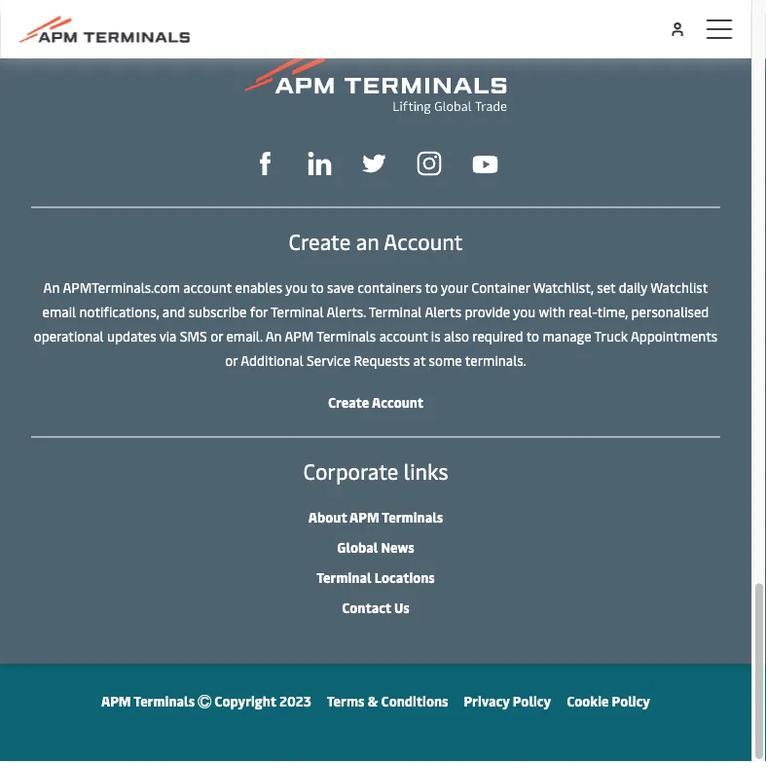 Task type: describe. For each thing, give the bounding box(es) containing it.
required
[[472, 327, 523, 345]]

privacy policy link
[[464, 692, 551, 711]]

0 horizontal spatial you
[[286, 278, 308, 297]]

contact us
[[342, 599, 410, 617]]

personalised
[[631, 303, 709, 321]]

corporate
[[303, 456, 399, 485]]

notifications,
[[79, 303, 159, 321]]

us
[[394, 599, 410, 617]]

1 vertical spatial terminals
[[382, 508, 443, 527]]

manage
[[543, 327, 592, 345]]

cookie policy
[[567, 692, 650, 711]]

watchlist,
[[533, 278, 594, 297]]

operational
[[34, 327, 104, 345]]

is
[[431, 327, 441, 345]]

set
[[597, 278, 616, 297]]

conditions
[[381, 692, 448, 711]]

via
[[159, 327, 177, 345]]

terminal down containers
[[369, 303, 422, 321]]

0 vertical spatial account
[[384, 227, 463, 255]]

additional
[[241, 351, 303, 370]]

1 vertical spatial or
[[225, 351, 238, 370]]

alerts.
[[327, 303, 366, 321]]

with
[[539, 303, 566, 321]]

linkedin image
[[308, 152, 332, 176]]

privacy
[[464, 692, 510, 711]]

0 horizontal spatial an
[[43, 278, 60, 297]]

fill 44 link
[[363, 150, 386, 176]]

news
[[381, 538, 414, 557]]

cookie
[[567, 692, 609, 711]]

service
[[307, 351, 351, 370]]

&
[[368, 692, 378, 711]]

create account
[[328, 393, 424, 412]]

2 vertical spatial terminals
[[134, 692, 195, 711]]

contact
[[342, 599, 391, 617]]

terminals inside an apmterminals.com account enables you to save containers to your container watchlist, set daily watchlist email notifications, and subscribe for terminal alerts. terminal alerts provide you with real-time, personalised operational updates via sms or email. an apm terminals account is also required to manage truck appointments or additional service requests at some terminals.
[[317, 327, 376, 345]]

terms & conditions
[[327, 692, 448, 711]]

instagram image
[[417, 152, 442, 176]]

requests
[[354, 351, 410, 370]]

copyright
[[215, 692, 276, 711]]

email
[[42, 303, 76, 321]]

terminal locations link
[[317, 568, 435, 587]]

terminal down global
[[317, 568, 371, 587]]

facebook image
[[254, 152, 277, 176]]

save
[[327, 278, 354, 297]]

shape link
[[254, 150, 277, 176]]

watchlist
[[651, 278, 708, 297]]

and
[[162, 303, 185, 321]]

containers
[[358, 278, 422, 297]]

links
[[404, 456, 448, 485]]

real-
[[569, 303, 597, 321]]

also
[[444, 327, 469, 345]]

time,
[[597, 303, 628, 321]]

apmt footer logo image
[[245, 52, 507, 114]]

terminal right for
[[271, 303, 324, 321]]



Task type: locate. For each thing, give the bounding box(es) containing it.
you right enables
[[286, 278, 308, 297]]

linkedin__x28_alt_x29__3_ link
[[308, 150, 332, 176]]

0 horizontal spatial account
[[183, 278, 232, 297]]

policy
[[513, 692, 551, 711], [612, 692, 650, 711]]

global news
[[337, 538, 414, 557]]

0 vertical spatial create
[[289, 227, 351, 255]]

2 vertical spatial apm
[[101, 692, 131, 711]]

privacy policy
[[464, 692, 551, 711]]

twitter image
[[363, 152, 386, 176]]

1 horizontal spatial terminals
[[317, 327, 376, 345]]

terminals up news
[[382, 508, 443, 527]]

an
[[43, 278, 60, 297], [266, 327, 282, 345]]

1 horizontal spatial apm
[[285, 327, 314, 345]]

policy right privacy
[[513, 692, 551, 711]]

container
[[471, 278, 530, 297]]

daily
[[619, 278, 648, 297]]

or
[[210, 327, 223, 345], [225, 351, 238, 370]]

2 horizontal spatial to
[[526, 327, 539, 345]]

global
[[337, 538, 378, 557]]

0 vertical spatial terminals
[[317, 327, 376, 345]]

0 horizontal spatial policy
[[513, 692, 551, 711]]

to left save
[[311, 278, 324, 297]]

contact us link
[[342, 599, 410, 617]]

create down service
[[328, 393, 369, 412]]

0 vertical spatial you
[[286, 278, 308, 297]]

apm up global
[[350, 508, 379, 527]]

0 vertical spatial account
[[183, 278, 232, 297]]

terminals left the ⓒ
[[134, 692, 195, 711]]

you
[[286, 278, 308, 297], [513, 303, 536, 321]]

about apm terminals link
[[308, 508, 443, 527]]

apm left the ⓒ
[[101, 692, 131, 711]]

0 vertical spatial apm
[[285, 327, 314, 345]]

1 horizontal spatial you
[[513, 303, 536, 321]]

create for create an account
[[289, 227, 351, 255]]

create for create account
[[328, 393, 369, 412]]

2 horizontal spatial terminals
[[382, 508, 443, 527]]

1 vertical spatial create
[[328, 393, 369, 412]]

or right sms
[[210, 327, 223, 345]]

1 vertical spatial you
[[513, 303, 536, 321]]

terminals down alerts. on the left of the page
[[317, 327, 376, 345]]

1 vertical spatial apm
[[350, 508, 379, 527]]

terminals
[[317, 327, 376, 345], [382, 508, 443, 527], [134, 692, 195, 711]]

for
[[250, 303, 268, 321]]

enables
[[235, 278, 282, 297]]

instagram link
[[417, 149, 442, 176]]

account
[[183, 278, 232, 297], [379, 327, 428, 345]]

policy for privacy policy
[[513, 692, 551, 711]]

policy for cookie policy
[[612, 692, 650, 711]]

an up email at the left top
[[43, 278, 60, 297]]

terminals.
[[465, 351, 526, 370]]

sms
[[180, 327, 207, 345]]

apmterminals.com
[[63, 278, 180, 297]]

or down "email."
[[225, 351, 238, 370]]

1 vertical spatial account
[[379, 327, 428, 345]]

account down 'requests'
[[372, 393, 424, 412]]

terms & conditions link
[[327, 692, 448, 711]]

create left an
[[289, 227, 351, 255]]

your
[[441, 278, 468, 297]]

1 horizontal spatial policy
[[612, 692, 650, 711]]

apm up additional
[[285, 327, 314, 345]]

ⓒ
[[198, 692, 212, 711]]

create
[[289, 227, 351, 255], [328, 393, 369, 412]]

account right an
[[384, 227, 463, 255]]

account
[[384, 227, 463, 255], [372, 393, 424, 412]]

to down with
[[526, 327, 539, 345]]

0 horizontal spatial to
[[311, 278, 324, 297]]

0 vertical spatial an
[[43, 278, 60, 297]]

create account link
[[328, 393, 424, 412]]

2023
[[279, 692, 311, 711]]

0 horizontal spatial apm
[[101, 692, 131, 711]]

1 horizontal spatial to
[[425, 278, 438, 297]]

apm terminals ⓒ copyright 2023
[[101, 692, 311, 711]]

about
[[308, 508, 347, 527]]

updates
[[107, 327, 156, 345]]

1 horizontal spatial account
[[379, 327, 428, 345]]

policy right cookie
[[612, 692, 650, 711]]

global news link
[[337, 538, 414, 557]]

alerts
[[425, 303, 462, 321]]

account up at
[[379, 327, 428, 345]]

apm inside an apmterminals.com account enables you to save containers to your container watchlist, set daily watchlist email notifications, and subscribe for terminal alerts. terminal alerts provide you with real-time, personalised operational updates via sms or email. an apm terminals account is also required to manage truck appointments or additional service requests at some terminals.
[[285, 327, 314, 345]]

1 vertical spatial account
[[372, 393, 424, 412]]

2 horizontal spatial apm
[[350, 508, 379, 527]]

provide
[[465, 303, 510, 321]]

you tube link
[[473, 151, 498, 175]]

terms
[[327, 692, 365, 711]]

an
[[356, 227, 379, 255]]

0 horizontal spatial or
[[210, 327, 223, 345]]

subscribe
[[189, 303, 247, 321]]

create an account
[[289, 227, 463, 255]]

0 vertical spatial or
[[210, 327, 223, 345]]

locations
[[375, 568, 435, 587]]

some
[[429, 351, 462, 370]]

you left with
[[513, 303, 536, 321]]

an up additional
[[266, 327, 282, 345]]

1 vertical spatial an
[[266, 327, 282, 345]]

appointments
[[631, 327, 718, 345]]

email.
[[226, 327, 263, 345]]

corporate links
[[303, 456, 448, 485]]

account up "subscribe"
[[183, 278, 232, 297]]

2 policy from the left
[[612, 692, 650, 711]]

an apmterminals.com account enables you to save containers to your container watchlist, set daily watchlist email notifications, and subscribe for terminal alerts. terminal alerts provide you with real-time, personalised operational updates via sms or email. an apm terminals account is also required to manage truck appointments or additional service requests at some terminals.
[[34, 278, 718, 370]]

terminal
[[271, 303, 324, 321], [369, 303, 422, 321], [317, 568, 371, 587]]

about apm terminals
[[308, 508, 443, 527]]

apm
[[285, 327, 314, 345], [350, 508, 379, 527], [101, 692, 131, 711]]

terminal locations
[[317, 568, 435, 587]]

youtube image
[[473, 156, 498, 174]]

at
[[413, 351, 426, 370]]

1 horizontal spatial an
[[266, 327, 282, 345]]

truck
[[594, 327, 628, 345]]

to
[[311, 278, 324, 297], [425, 278, 438, 297], [526, 327, 539, 345]]

1 horizontal spatial or
[[225, 351, 238, 370]]

cookie policy link
[[567, 692, 650, 711]]

to left your
[[425, 278, 438, 297]]

1 policy from the left
[[513, 692, 551, 711]]

0 horizontal spatial terminals
[[134, 692, 195, 711]]



Task type: vqa. For each thing, say whether or not it's contained in the screenshot.
Cookie Policy
yes



